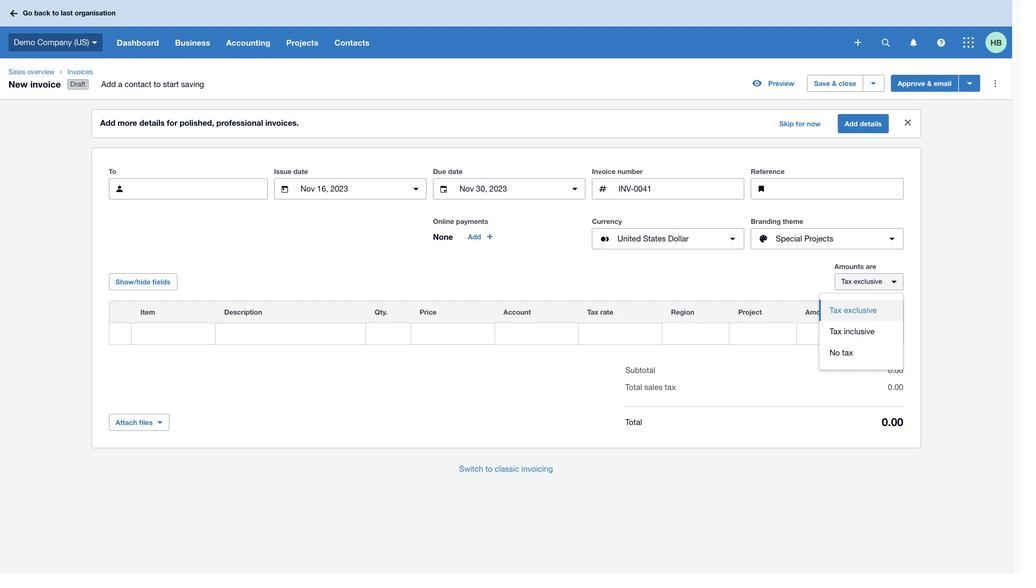 Task type: locate. For each thing, give the bounding box(es) containing it.
svg image right (us)
[[92, 41, 97, 44]]

add for add details
[[845, 120, 858, 128]]

inclusive
[[844, 327, 875, 336]]

invoices link
[[63, 67, 213, 78]]

add left more
[[100, 118, 115, 128]]

go
[[23, 9, 32, 17]]

add
[[101, 80, 116, 89], [100, 118, 115, 128], [845, 120, 858, 128], [468, 233, 481, 241]]

1 horizontal spatial date
[[448, 167, 463, 176]]

0.00
[[888, 366, 904, 375], [888, 383, 904, 392], [882, 416, 904, 429]]

1 horizontal spatial more date options image
[[564, 179, 586, 200]]

invoice number element
[[592, 179, 745, 200]]

save
[[814, 79, 830, 88]]

tax down amounts
[[842, 278, 852, 286]]

date right due
[[448, 167, 463, 176]]

0 vertical spatial exclusive
[[854, 278, 883, 286]]

to inside button
[[486, 465, 493, 474]]

go back to last organisation link
[[6, 4, 122, 23]]

new
[[9, 78, 28, 90]]

None field
[[132, 324, 215, 345]]

projects inside banner
[[286, 38, 319, 47]]

show/hide fields
[[116, 278, 170, 287]]

Due date text field
[[459, 179, 560, 199]]

1 vertical spatial to
[[154, 80, 161, 89]]

0 vertical spatial total
[[625, 383, 642, 392]]

tax
[[842, 349, 853, 358], [665, 383, 676, 392]]

go back to last organisation
[[23, 9, 116, 17]]

tax up no
[[830, 327, 842, 336]]

sales overview
[[9, 68, 55, 76]]

& for email
[[927, 79, 932, 88]]

add left the a
[[101, 80, 116, 89]]

for left 'polished,'
[[167, 118, 178, 128]]

reference
[[751, 167, 785, 176]]

details left close icon
[[860, 120, 882, 128]]

0 vertical spatial to
[[52, 9, 59, 17]]

none
[[433, 232, 453, 242]]

tax exclusive button
[[835, 274, 904, 291]]

no tax button
[[819, 343, 903, 364]]

1 vertical spatial total
[[625, 418, 642, 427]]

sales
[[9, 68, 25, 76]]

0 vertical spatial tax
[[842, 349, 853, 358]]

show/hide
[[116, 278, 151, 287]]

exclusive inside tax exclusive popup button
[[854, 278, 883, 286]]

1 total from the top
[[625, 383, 642, 392]]

total down subtotal
[[625, 383, 642, 392]]

svg image inside "go back to last organisation" link
[[10, 10, 18, 17]]

1 vertical spatial tax
[[665, 383, 676, 392]]

0 vertical spatial 0.00
[[888, 366, 904, 375]]

project
[[738, 308, 762, 317]]

1 date from the left
[[294, 167, 308, 176]]

1 vertical spatial tax exclusive
[[830, 306, 877, 315]]

total for total
[[625, 418, 642, 427]]

2 date from the left
[[448, 167, 463, 176]]

projects
[[286, 38, 319, 47], [805, 234, 834, 243]]

0 horizontal spatial projects
[[286, 38, 319, 47]]

total sales tax
[[625, 383, 676, 392]]

tax exclusive down amounts are
[[842, 278, 883, 286]]

0 horizontal spatial svg image
[[10, 10, 18, 17]]

demo company (us) button
[[0, 27, 109, 58]]

list box
[[819, 294, 903, 371]]

contacts button
[[327, 27, 378, 58]]

last
[[61, 9, 73, 17]]

organisation
[[75, 9, 116, 17]]

svg image
[[964, 37, 974, 48], [937, 39, 945, 47], [855, 39, 862, 46], [92, 41, 97, 44]]

navigation
[[109, 27, 848, 58]]

approve
[[898, 79, 926, 88]]

0 vertical spatial tax exclusive
[[842, 278, 883, 286]]

0 horizontal spatial more date options image
[[405, 179, 427, 200]]

add details button
[[838, 114, 889, 133]]

2 & from the left
[[927, 79, 932, 88]]

tax exclusive up 'tax inclusive'
[[830, 306, 877, 315]]

1 vertical spatial exclusive
[[844, 306, 877, 315]]

issue
[[274, 167, 292, 176]]

to left 'last'
[[52, 9, 59, 17]]

are
[[866, 263, 877, 271]]

no tax
[[830, 349, 853, 358]]

rate
[[600, 308, 614, 317]]

number
[[618, 167, 643, 176]]

branding
[[751, 217, 781, 226]]

to
[[52, 9, 59, 17], [154, 80, 161, 89], [486, 465, 493, 474]]

0 vertical spatial projects
[[286, 38, 319, 47]]

switch to classic invoicing button
[[451, 459, 562, 481]]

1 horizontal spatial svg image
[[882, 39, 890, 47]]

issue date
[[274, 167, 308, 176]]

for left now
[[796, 120, 805, 128]]

saving
[[181, 80, 204, 89]]

details right more
[[139, 118, 165, 128]]

add more details for polished, professional invoices. status
[[92, 110, 921, 138]]

0.00 for total sales tax
[[888, 383, 904, 392]]

subtotal
[[625, 366, 655, 375]]

sales overview link
[[4, 67, 59, 78]]

1 more date options image from the left
[[405, 179, 427, 200]]

To text field
[[134, 179, 267, 199]]

add down payments
[[468, 233, 481, 241]]

1 horizontal spatial &
[[927, 79, 932, 88]]

projects button
[[278, 27, 327, 58]]

(us)
[[74, 38, 89, 47]]

tax left rate in the right of the page
[[587, 308, 599, 317]]

0 horizontal spatial details
[[139, 118, 165, 128]]

dashboard
[[117, 38, 159, 47]]

1 & from the left
[[832, 79, 837, 88]]

close
[[839, 79, 857, 88]]

1 vertical spatial 0.00
[[888, 383, 904, 392]]

1 vertical spatial projects
[[805, 234, 834, 243]]

tax exclusive
[[842, 278, 883, 286], [830, 306, 877, 315]]

projects right special
[[805, 234, 834, 243]]

0 horizontal spatial to
[[52, 9, 59, 17]]

2 more date options image from the left
[[564, 179, 586, 200]]

to left start
[[154, 80, 161, 89]]

add more details for polished, professional invoices.
[[100, 118, 299, 128]]

add right now
[[845, 120, 858, 128]]

2 vertical spatial to
[[486, 465, 493, 474]]

preview button
[[746, 75, 801, 92]]

tax right sales
[[665, 383, 676, 392]]

date right issue on the top left of page
[[294, 167, 308, 176]]

banner
[[0, 0, 1012, 58]]

Reference text field
[[777, 179, 903, 199]]

add for add
[[468, 233, 481, 241]]

contact element
[[109, 179, 268, 200]]

projects left contacts
[[286, 38, 319, 47]]

& for close
[[832, 79, 837, 88]]

Price field
[[411, 324, 495, 344]]

preview
[[769, 79, 795, 88]]

accounting button
[[218, 27, 278, 58]]

region
[[671, 308, 695, 317]]

tax right no
[[842, 349, 853, 358]]

add for add more details for polished, professional invoices.
[[100, 118, 115, 128]]

demo
[[14, 38, 35, 47]]

1 horizontal spatial tax
[[842, 349, 853, 358]]

2 horizontal spatial to
[[486, 465, 493, 474]]

Quantity field
[[366, 324, 411, 344]]

exclusive
[[854, 278, 883, 286], [844, 306, 877, 315]]

navigation containing dashboard
[[109, 27, 848, 58]]

1 horizontal spatial for
[[796, 120, 805, 128]]

& left email
[[927, 79, 932, 88]]

polished,
[[180, 118, 214, 128]]

to right switch
[[486, 465, 493, 474]]

& right save
[[832, 79, 837, 88]]

email
[[934, 79, 952, 88]]

1 horizontal spatial details
[[860, 120, 882, 128]]

more date options image
[[405, 179, 427, 200], [564, 179, 586, 200]]

professional
[[216, 118, 263, 128]]

svg image
[[10, 10, 18, 17], [882, 39, 890, 47], [910, 39, 917, 47]]

currency
[[592, 217, 622, 226]]

add for add a contact to start saving
[[101, 80, 116, 89]]

approve & email
[[898, 79, 952, 88]]

attach files button
[[109, 415, 169, 432]]

details inside button
[[860, 120, 882, 128]]

2 total from the top
[[625, 418, 642, 427]]

exclusive down the are
[[854, 278, 883, 286]]

total
[[625, 383, 642, 392], [625, 418, 642, 427]]

0 horizontal spatial date
[[294, 167, 308, 176]]

exclusive inside tax exclusive button
[[844, 306, 877, 315]]

exclusive up the inclusive
[[844, 306, 877, 315]]

details
[[139, 118, 165, 128], [860, 120, 882, 128]]

total down "total sales tax"
[[625, 418, 642, 427]]

0 horizontal spatial &
[[832, 79, 837, 88]]

states
[[643, 234, 666, 243]]



Task type: vqa. For each thing, say whether or not it's contained in the screenshot.
the 0.00 field
no



Task type: describe. For each thing, give the bounding box(es) containing it.
tax inclusive button
[[819, 322, 903, 343]]

business
[[175, 38, 210, 47]]

switch to classic invoicing
[[459, 465, 553, 474]]

united
[[618, 234, 641, 243]]

branding theme
[[751, 217, 804, 226]]

skip
[[780, 120, 794, 128]]

united states dollar button
[[592, 229, 745, 250]]

no
[[830, 349, 840, 358]]

contact
[[125, 80, 151, 89]]

accounting
[[226, 38, 270, 47]]

amounts
[[835, 263, 864, 271]]

business button
[[167, 27, 218, 58]]

item
[[140, 308, 155, 317]]

invoicing
[[522, 465, 553, 474]]

svg image left hb
[[964, 37, 974, 48]]

online payments
[[433, 217, 488, 226]]

contacts
[[335, 38, 370, 47]]

1 horizontal spatial to
[[154, 80, 161, 89]]

add button
[[462, 229, 500, 246]]

hb
[[991, 37, 1002, 47]]

2 horizontal spatial svg image
[[910, 39, 917, 47]]

tax exclusive inside popup button
[[842, 278, 883, 286]]

a
[[118, 80, 122, 89]]

Invoice number text field
[[618, 179, 744, 199]]

more invoice options image
[[985, 73, 1006, 94]]

navigation inside banner
[[109, 27, 848, 58]]

company
[[37, 38, 72, 47]]

qty.
[[375, 308, 388, 317]]

amount
[[806, 308, 831, 317]]

invoice number
[[592, 167, 643, 176]]

save & close
[[814, 79, 857, 88]]

add a contact to start saving
[[101, 80, 204, 89]]

attach files
[[116, 419, 153, 427]]

2 vertical spatial 0.00
[[882, 416, 904, 429]]

tax exclusive button
[[819, 300, 903, 322]]

Amount field
[[797, 324, 880, 344]]

tax inside the invoice line item list element
[[587, 308, 599, 317]]

price
[[420, 308, 437, 317]]

svg image up email
[[937, 39, 945, 47]]

classic
[[495, 465, 519, 474]]

special projects
[[776, 234, 834, 243]]

more date options image for due date
[[564, 179, 586, 200]]

dollar
[[668, 234, 689, 243]]

due
[[433, 167, 446, 176]]

for inside button
[[796, 120, 805, 128]]

close image
[[897, 112, 919, 133]]

sales
[[645, 383, 663, 392]]

tax inside button
[[842, 349, 853, 358]]

draft
[[70, 80, 85, 88]]

to
[[109, 167, 116, 176]]

svg image up close
[[855, 39, 862, 46]]

online
[[433, 217, 454, 226]]

now
[[807, 120, 821, 128]]

save & close button
[[807, 75, 863, 92]]

demo company (us)
[[14, 38, 89, 47]]

overview
[[27, 68, 55, 76]]

start
[[163, 80, 179, 89]]

special
[[776, 234, 802, 243]]

svg image inside the demo company (us) popup button
[[92, 41, 97, 44]]

banner containing hb
[[0, 0, 1012, 58]]

files
[[139, 419, 153, 427]]

theme
[[783, 217, 804, 226]]

approve & email button
[[891, 75, 959, 92]]

Inventory item text field
[[132, 324, 215, 344]]

dashboard link
[[109, 27, 167, 58]]

united states dollar
[[618, 234, 689, 243]]

tax inside popup button
[[842, 278, 852, 286]]

hb button
[[986, 27, 1012, 58]]

skip for now
[[780, 120, 821, 128]]

more date options image for issue date
[[405, 179, 427, 200]]

due date
[[433, 167, 463, 176]]

invoice
[[30, 78, 61, 90]]

back
[[34, 9, 50, 17]]

tax inclusive
[[830, 327, 875, 336]]

payments
[[456, 217, 488, 226]]

show/hide fields button
[[109, 274, 177, 291]]

attach
[[116, 419, 137, 427]]

account
[[504, 308, 531, 317]]

add details
[[845, 120, 882, 128]]

invoice line item list element
[[109, 301, 904, 346]]

0 horizontal spatial tax
[[665, 383, 676, 392]]

more
[[118, 118, 137, 128]]

amounts are
[[835, 263, 877, 271]]

switch
[[459, 465, 483, 474]]

1 horizontal spatial projects
[[805, 234, 834, 243]]

Issue date text field
[[300, 179, 401, 199]]

0 horizontal spatial for
[[167, 118, 178, 128]]

0.00 for subtotal
[[888, 366, 904, 375]]

date for issue date
[[294, 167, 308, 176]]

date for due date
[[448, 167, 463, 176]]

list box containing tax exclusive
[[819, 294, 903, 371]]

tax exclusive inside button
[[830, 306, 877, 315]]

tax up 'amount' field
[[830, 306, 842, 315]]

fields
[[153, 278, 170, 287]]

skip for now button
[[773, 115, 827, 132]]

total for total sales tax
[[625, 383, 642, 392]]

description
[[224, 308, 262, 317]]

new invoice
[[9, 78, 61, 90]]

invoices
[[67, 68, 93, 76]]

invoice
[[592, 167, 616, 176]]

invoices.
[[265, 118, 299, 128]]



